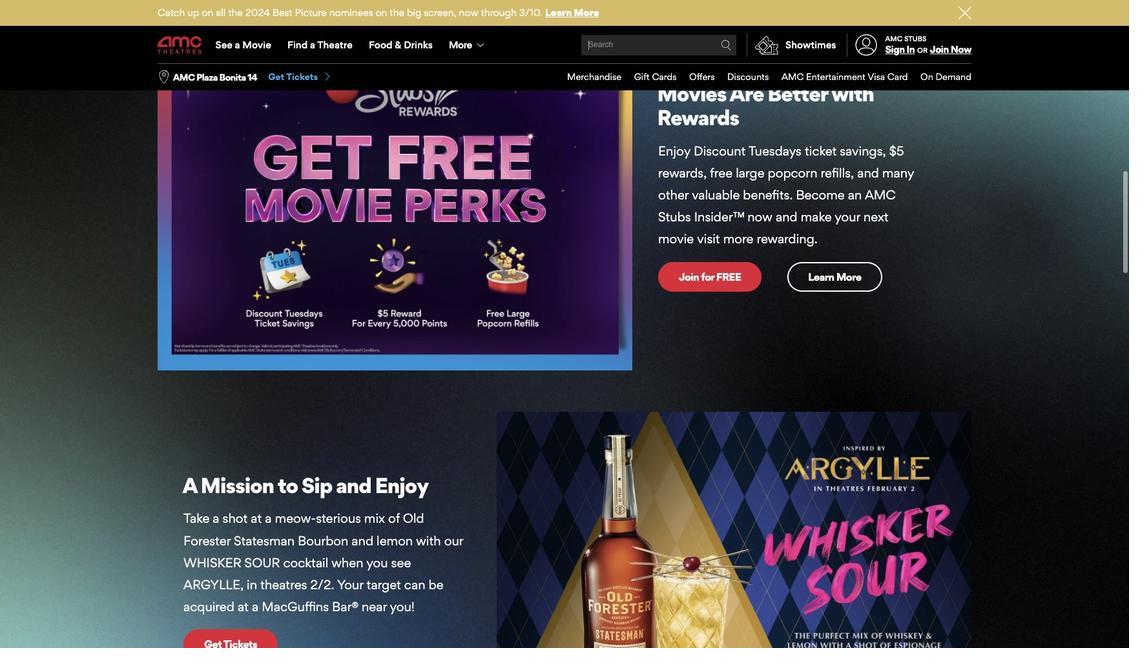 Task type: locate. For each thing, give the bounding box(es) containing it.
of
[[388, 511, 400, 527]]

make
[[801, 209, 832, 225]]

0 horizontal spatial now
[[459, 6, 478, 19]]

cocktail
[[283, 555, 328, 571]]

get
[[268, 71, 284, 82]]

learn
[[545, 6, 572, 19], [808, 270, 834, 283]]

be
[[429, 578, 444, 593]]

2 vertical spatial more
[[836, 270, 861, 283]]

valuable
[[692, 187, 740, 203]]

1 horizontal spatial join
[[930, 43, 949, 56]]

learn more link
[[545, 6, 599, 19], [788, 262, 882, 292]]

learn more link down rewarding.
[[788, 262, 882, 292]]

rewards
[[657, 105, 739, 131]]

learn right 3/10.
[[545, 6, 572, 19]]

free
[[716, 270, 741, 283]]

more
[[723, 232, 754, 247]]

1 vertical spatial learn
[[808, 270, 834, 283]]

1 horizontal spatial on
[[376, 6, 387, 19]]

submit search icon image
[[721, 40, 731, 50]]

take a shot at a meow-sterious mix of old forester statesman bourbon and lemon with our whisker sour cocktail when you see argylle, in theatres 2/2. your target can be acquired at a macguffins bar® near you!
[[183, 511, 463, 615]]

the left big
[[390, 6, 404, 19]]

join left the "for"
[[679, 270, 699, 283]]

0 vertical spatial with
[[832, 81, 874, 106]]

at right shot
[[251, 511, 262, 527]]

1 horizontal spatial the
[[390, 6, 404, 19]]

plaza
[[196, 71, 218, 82]]

amc inside button
[[173, 71, 195, 82]]

0 horizontal spatial on
[[202, 6, 213, 19]]

amc up sign
[[885, 34, 903, 43]]

1 horizontal spatial learn more link
[[788, 262, 882, 292]]

bourbon
[[298, 533, 348, 549]]

gift cards link
[[622, 64, 677, 90]]

more button
[[441, 27, 495, 63]]

find
[[287, 39, 308, 51]]

amc
[[885, 34, 903, 43], [782, 71, 804, 82], [173, 71, 195, 82], [865, 187, 896, 203]]

1 horizontal spatial learn
[[808, 270, 834, 283]]

next
[[864, 209, 889, 225]]

theatre
[[317, 39, 353, 51]]

our
[[444, 533, 463, 549]]

0 vertical spatial menu
[[158, 27, 972, 63]]

your
[[835, 209, 860, 225]]

more right 3/10.
[[574, 6, 599, 19]]

amc inside amc stubs sign in or join now
[[885, 34, 903, 43]]

1 horizontal spatial enjoy
[[658, 143, 691, 159]]

learn more link right 3/10.
[[545, 6, 599, 19]]

at down in
[[238, 600, 249, 615]]

more down screen,
[[449, 39, 472, 51]]

and
[[857, 165, 879, 181], [776, 209, 798, 225], [336, 473, 371, 499], [352, 533, 373, 549]]

menu
[[158, 27, 972, 63], [555, 64, 972, 90]]

meow-
[[275, 511, 316, 527]]

movies are better with rewards
[[657, 81, 874, 131]]

you!
[[390, 600, 415, 615]]

enjoy up rewards,
[[658, 143, 691, 159]]

benefits.
[[743, 187, 793, 203]]

showtimes link
[[747, 34, 836, 57]]

0 horizontal spatial more
[[449, 39, 472, 51]]

are
[[730, 81, 764, 106]]

amc for sign
[[885, 34, 903, 43]]

menu down showtimes 'image'
[[555, 64, 972, 90]]

more inside 'button'
[[449, 39, 472, 51]]

0 vertical spatial more
[[574, 6, 599, 19]]

join inside amc stubs sign in or join now
[[930, 43, 949, 56]]

on left all
[[202, 6, 213, 19]]

0 vertical spatial join
[[930, 43, 949, 56]]

amc stubs sign in or join now
[[885, 34, 972, 56]]

amc logo image
[[158, 36, 203, 54], [158, 36, 203, 54]]

large
[[736, 165, 765, 181]]

0 vertical spatial enjoy
[[658, 143, 691, 159]]

1 vertical spatial more
[[449, 39, 472, 51]]

amc left 'plaza'
[[173, 71, 195, 82]]

movie
[[658, 232, 694, 247]]

0 horizontal spatial join
[[679, 270, 699, 283]]

the right all
[[228, 6, 243, 19]]

stubs up the in
[[904, 34, 927, 43]]

and down mix
[[352, 533, 373, 549]]

a up statesman
[[265, 511, 272, 527]]

1 horizontal spatial stubs
[[904, 34, 927, 43]]

0 vertical spatial now
[[459, 6, 478, 19]]

with left our at the bottom of page
[[416, 533, 441, 549]]

in
[[247, 578, 257, 593]]

now right screen,
[[459, 6, 478, 19]]

other
[[658, 187, 689, 203]]

enjoy inside "enjoy discount tuesdays ticket savings, $5 rewards, free large popcorn refills, and many other valuable benefits. become an amc stubs insider™ now and make your next movie visit more rewarding."
[[658, 143, 691, 159]]

1 vertical spatial now
[[748, 209, 773, 225]]

with left card
[[832, 81, 874, 106]]

1 vertical spatial at
[[238, 600, 249, 615]]

join
[[930, 43, 949, 56], [679, 270, 699, 283]]

demand
[[936, 71, 972, 82]]

now down benefits.
[[748, 209, 773, 225]]

and up sterious
[[336, 473, 371, 499]]

a right "see"
[[235, 39, 240, 51]]

on demand link
[[908, 64, 972, 90]]

1 horizontal spatial at
[[251, 511, 262, 527]]

1 vertical spatial join
[[679, 270, 699, 283]]

0 horizontal spatial the
[[228, 6, 243, 19]]

1 vertical spatial stubs
[[658, 209, 691, 225]]

0 vertical spatial learn
[[545, 6, 572, 19]]

join for free link
[[658, 262, 762, 292]]

for
[[701, 270, 714, 283]]

0 horizontal spatial at
[[238, 600, 249, 615]]

with inside 'movies are better with rewards'
[[832, 81, 874, 106]]

0 vertical spatial stubs
[[904, 34, 927, 43]]

on right nominees
[[376, 6, 387, 19]]

on
[[921, 71, 933, 82]]

on
[[202, 6, 213, 19], [376, 6, 387, 19]]

discounts
[[727, 71, 769, 82]]

bonita
[[219, 71, 246, 82]]

cards
[[652, 71, 677, 82]]

learn down rewarding.
[[808, 270, 834, 283]]

with inside "take a shot at a meow-sterious mix of old forester statesman bourbon and lemon with our whisker sour cocktail when you see argylle, in theatres 2/2. your target can be acquired at a macguffins bar® near you!"
[[416, 533, 441, 549]]

a left shot
[[213, 511, 219, 527]]

the
[[228, 6, 243, 19], [390, 6, 404, 19]]

menu containing merchandise
[[555, 64, 972, 90]]

you
[[366, 555, 388, 571]]

tuesdays
[[749, 143, 802, 159]]

now inside "enjoy discount tuesdays ticket savings, $5 rewards, free large popcorn refills, and many other valuable benefits. become an amc stubs insider™ now and make your next movie visit more rewarding."
[[748, 209, 773, 225]]

0 vertical spatial learn more link
[[545, 6, 599, 19]]

enjoy
[[658, 143, 691, 159], [375, 473, 428, 499]]

discounts link
[[715, 64, 769, 90]]

a right find
[[310, 39, 315, 51]]

and down 'savings,'
[[857, 165, 879, 181]]

1 vertical spatial with
[[416, 533, 441, 549]]

search the AMC website text field
[[587, 40, 721, 50]]

0 horizontal spatial stubs
[[658, 209, 691, 225]]

visa
[[868, 71, 885, 82]]

a inside find a theatre link
[[310, 39, 315, 51]]

become
[[796, 187, 845, 203]]

sign in button
[[885, 43, 915, 56]]

0 horizontal spatial learn more link
[[545, 6, 599, 19]]

macguffins
[[262, 600, 329, 615]]

near
[[362, 600, 387, 615]]

stubs down the other in the right top of the page
[[658, 209, 691, 225]]

&
[[395, 39, 401, 51]]

showtimes image
[[747, 34, 786, 57]]

statesman
[[234, 533, 295, 549]]

2 horizontal spatial more
[[836, 270, 861, 283]]

movie
[[242, 39, 271, 51]]

amc for visa
[[782, 71, 804, 82]]

food
[[369, 39, 392, 51]]

sterious
[[316, 511, 361, 527]]

1 horizontal spatial now
[[748, 209, 773, 225]]

0 vertical spatial at
[[251, 511, 262, 527]]

join now button
[[930, 43, 972, 56]]

1 vertical spatial menu
[[555, 64, 972, 90]]

dialog
[[0, 0, 1129, 649]]

picture
[[295, 6, 327, 19]]

a for theatre
[[310, 39, 315, 51]]

1 vertical spatial enjoy
[[375, 473, 428, 499]]

up
[[187, 6, 199, 19]]

amc down showtimes link at the top right of the page
[[782, 71, 804, 82]]

more down 'your'
[[836, 270, 861, 283]]

amc up next
[[865, 187, 896, 203]]

stubs
[[904, 34, 927, 43], [658, 209, 691, 225]]

enjoy up of
[[375, 473, 428, 499]]

join right or
[[930, 43, 949, 56]]

0 horizontal spatial with
[[416, 533, 441, 549]]

a inside 'see a movie' link
[[235, 39, 240, 51]]

more
[[574, 6, 599, 19], [449, 39, 472, 51], [836, 270, 861, 283]]

menu up merchandise link
[[158, 27, 972, 63]]

1 horizontal spatial with
[[832, 81, 874, 106]]



Task type: vqa. For each thing, say whether or not it's contained in the screenshot.
theatres
yes



Task type: describe. For each thing, give the bounding box(es) containing it.
menu containing more
[[158, 27, 972, 63]]

theatres
[[260, 578, 307, 593]]

a
[[183, 473, 197, 499]]

lemon
[[377, 533, 413, 549]]

mix
[[364, 511, 385, 527]]

offers link
[[677, 64, 715, 90]]

0 horizontal spatial enjoy
[[375, 473, 428, 499]]

big
[[407, 6, 421, 19]]

stubs refresh image
[[158, 32, 632, 371]]

acquired
[[183, 600, 234, 615]]

2/2.
[[310, 578, 334, 593]]

when
[[332, 555, 363, 571]]

see a movie link
[[207, 27, 279, 63]]

gift
[[634, 71, 650, 82]]

get tickets link
[[268, 71, 332, 83]]

showtimes
[[786, 39, 836, 51]]

savings,
[[840, 143, 886, 159]]

$5
[[889, 143, 904, 159]]

14
[[248, 71, 257, 82]]

nominees
[[329, 6, 373, 19]]

bar®
[[332, 600, 359, 615]]

offers
[[689, 71, 715, 82]]

on demand
[[921, 71, 972, 82]]

find a theatre link
[[279, 27, 361, 63]]

0 horizontal spatial learn
[[545, 6, 572, 19]]

to
[[278, 473, 298, 499]]

a mission to sip and enjoy
[[183, 473, 428, 499]]

and inside "take a shot at a meow-sterious mix of old forester statesman bourbon and lemon with our whisker sour cocktail when you see argylle, in theatres 2/2. your target can be acquired at a macguffins bar® near you!"
[[352, 533, 373, 549]]

an
[[848, 187, 862, 203]]

a for movie
[[235, 39, 240, 51]]

join inside join for free link
[[679, 270, 699, 283]]

learn more
[[808, 270, 861, 283]]

sour
[[245, 555, 280, 571]]

old
[[403, 511, 424, 527]]

stubs inside amc stubs sign in or join now
[[904, 34, 927, 43]]

all
[[216, 6, 226, 19]]

many
[[882, 165, 914, 181]]

catch up on all the 2024 best picture nominees on the big screen, now through 3/10. learn more
[[158, 6, 599, 19]]

amc for bonita
[[173, 71, 195, 82]]

shot
[[223, 511, 248, 527]]

card
[[888, 71, 908, 82]]

discount
[[694, 143, 746, 159]]

amc plaza bonita 14 button
[[173, 71, 257, 83]]

visit
[[697, 232, 720, 247]]

argylle drink image
[[497, 412, 972, 649]]

in
[[907, 43, 915, 56]]

drinks
[[404, 39, 433, 51]]

a down in
[[252, 600, 259, 615]]

and up rewarding.
[[776, 209, 798, 225]]

or
[[917, 46, 928, 55]]

rewards,
[[658, 165, 707, 181]]

gift cards
[[634, 71, 677, 82]]

forester
[[183, 533, 231, 549]]

argylle,
[[183, 578, 244, 593]]

sip
[[302, 473, 332, 499]]

amc entertainment visa card link
[[769, 64, 908, 90]]

user profile image
[[848, 34, 884, 56]]

stubs inside "enjoy discount tuesdays ticket savings, $5 rewards, free large popcorn refills, and many other valuable benefits. become an amc stubs insider™ now and make your next movie visit more rewarding."
[[658, 209, 691, 225]]

1 on from the left
[[202, 6, 213, 19]]

take
[[183, 511, 210, 527]]

screen,
[[424, 6, 457, 19]]

better
[[768, 81, 828, 106]]

1 horizontal spatial more
[[574, 6, 599, 19]]

see
[[391, 555, 411, 571]]

sign in or join amc stubs element
[[847, 27, 972, 63]]

entertainment
[[806, 71, 866, 82]]

catch
[[158, 6, 185, 19]]

ticket
[[805, 143, 837, 159]]

tickets
[[286, 71, 318, 82]]

join for free
[[679, 270, 741, 283]]

amc entertainment visa card
[[782, 71, 908, 82]]

insider™
[[694, 209, 744, 225]]

rewarding.
[[757, 232, 818, 247]]

3/10.
[[519, 6, 543, 19]]

movies
[[657, 81, 726, 106]]

can
[[404, 578, 425, 593]]

food & drinks link
[[361, 27, 441, 63]]

sign
[[885, 43, 905, 56]]

close this dialog image
[[1107, 623, 1120, 636]]

a for shot
[[213, 511, 219, 527]]

see a movie
[[216, 39, 271, 51]]

2 on from the left
[[376, 6, 387, 19]]

1 the from the left
[[228, 6, 243, 19]]

merchandise
[[567, 71, 622, 82]]

2024
[[245, 6, 270, 19]]

amc inside "enjoy discount tuesdays ticket savings, $5 rewards, free large popcorn refills, and many other valuable benefits. become an amc stubs insider™ now and make your next movie visit more rewarding."
[[865, 187, 896, 203]]

refills,
[[821, 165, 854, 181]]

2 the from the left
[[390, 6, 404, 19]]

now
[[951, 43, 972, 56]]

get tickets
[[268, 71, 318, 82]]

find a theatre
[[287, 39, 353, 51]]

1 vertical spatial learn more link
[[788, 262, 882, 292]]

through
[[481, 6, 517, 19]]



